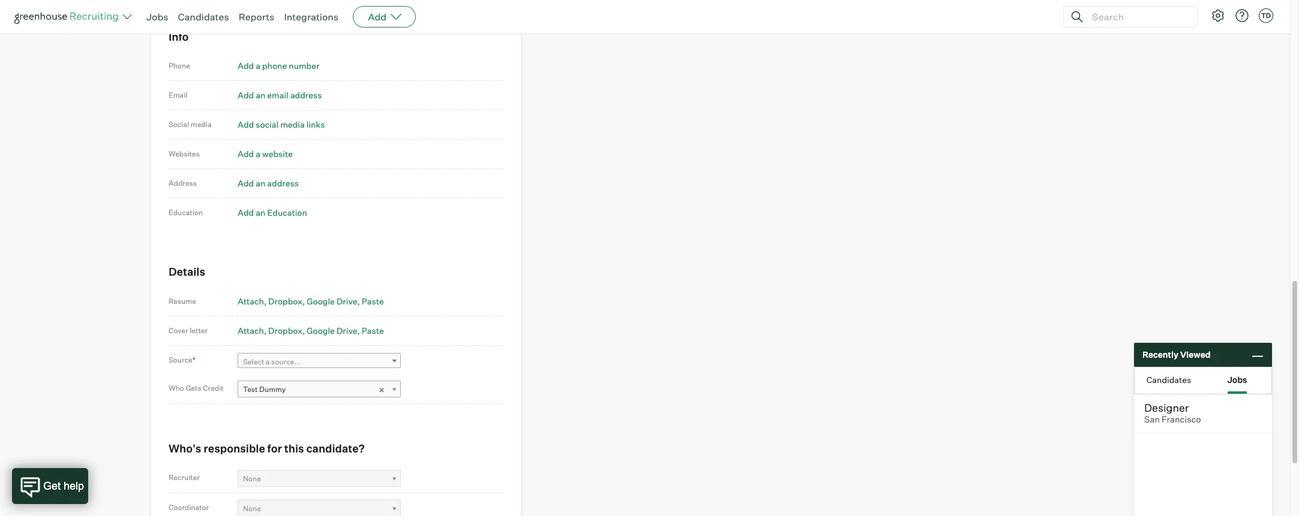 Task type: vqa. For each thing, say whether or not it's contained in the screenshot.
the top Dropbox Link
yes



Task type: locate. For each thing, give the bounding box(es) containing it.
0 horizontal spatial media
[[191, 120, 212, 129]]

1 vertical spatial jobs
[[1228, 375, 1247, 385]]

paste link
[[362, 296, 384, 307], [362, 326, 384, 336]]

candidates link
[[178, 11, 229, 23]]

address down website
[[267, 178, 299, 189]]

test dummy
[[243, 385, 286, 394]]

1 horizontal spatial jobs
[[1228, 375, 1247, 385]]

0 vertical spatial none link
[[238, 471, 401, 488]]

candidates up info
[[178, 11, 229, 23]]

add social media links
[[238, 120, 325, 130]]

paste for cover letter
[[362, 326, 384, 336]]

1 vertical spatial dropbox
[[268, 326, 302, 336]]

select a source... link
[[238, 354, 401, 371]]

1 dropbox from the top
[[268, 296, 302, 307]]

media left "links"
[[280, 120, 305, 130]]

google drive link for resume
[[307, 296, 360, 307]]

add for add social media links
[[238, 120, 254, 130]]

an down add an address
[[256, 208, 265, 218]]

0 vertical spatial paste link
[[362, 296, 384, 307]]

add button
[[353, 6, 416, 28]]

info
[[169, 30, 189, 43]]

a
[[256, 61, 260, 71], [256, 149, 260, 159], [266, 358, 270, 367]]

add
[[368, 11, 387, 23], [238, 61, 254, 71], [238, 90, 254, 100], [238, 120, 254, 130], [238, 149, 254, 159], [238, 178, 254, 189], [238, 208, 254, 218]]

drive
[[337, 296, 357, 307], [337, 326, 357, 336]]

1 an from the top
[[256, 90, 265, 100]]

add for add a website
[[238, 149, 254, 159]]

add for add an address
[[238, 178, 254, 189]]

0 vertical spatial paste
[[362, 296, 384, 307]]

dropbox link
[[268, 296, 305, 307], [268, 326, 305, 336]]

jobs
[[146, 11, 168, 23], [1228, 375, 1247, 385]]

candidates down recently viewed
[[1147, 375, 1191, 385]]

media
[[280, 120, 305, 130], [191, 120, 212, 129]]

1 attach from the top
[[238, 296, 264, 307]]

0 vertical spatial candidates
[[178, 11, 229, 23]]

1 none from the top
[[243, 475, 261, 484]]

*
[[192, 356, 195, 365]]

2 google drive link from the top
[[307, 326, 360, 336]]

1 vertical spatial attach link
[[238, 326, 267, 336]]

1 vertical spatial google drive link
[[307, 326, 360, 336]]

social media
[[169, 120, 212, 129]]

1 vertical spatial attach
[[238, 326, 264, 336]]

1 vertical spatial drive
[[337, 326, 357, 336]]

dropbox for resume
[[268, 296, 302, 307]]

td button
[[1257, 6, 1276, 25]]

2 paste from the top
[[362, 326, 384, 336]]

attach link for resume
[[238, 296, 267, 307]]

source...
[[271, 358, 301, 367]]

1 vertical spatial an
[[256, 178, 265, 189]]

1 google drive link from the top
[[307, 296, 360, 307]]

candidates
[[178, 11, 229, 23], [1147, 375, 1191, 385]]

attach link
[[238, 296, 267, 307], [238, 326, 267, 336]]

1 vertical spatial address
[[267, 178, 299, 189]]

attach dropbox google drive paste
[[238, 296, 384, 307], [238, 326, 384, 336]]

education down 'address'
[[169, 208, 203, 217]]

1 paste link from the top
[[362, 296, 384, 307]]

1 none link from the top
[[238, 471, 401, 488]]

jobs link
[[146, 11, 168, 23]]

none
[[243, 475, 261, 484], [243, 505, 261, 514]]

address
[[290, 90, 322, 100], [267, 178, 299, 189]]

0 vertical spatial attach link
[[238, 296, 267, 307]]

1 paste from the top
[[362, 296, 384, 307]]

add an address
[[238, 178, 299, 189]]

1 drive from the top
[[337, 296, 357, 307]]

1 dropbox link from the top
[[268, 296, 305, 307]]

1 vertical spatial candidates
[[1147, 375, 1191, 385]]

0 vertical spatial attach
[[238, 296, 264, 307]]

1 vertical spatial paste
[[362, 326, 384, 336]]

2 an from the top
[[256, 178, 265, 189]]

2 drive from the top
[[337, 326, 357, 336]]

none link for coordinator
[[238, 500, 401, 517]]

2 vertical spatial a
[[266, 358, 270, 367]]

1 horizontal spatial education
[[267, 208, 307, 218]]

who gets credit
[[169, 384, 224, 393]]

designer
[[1144, 402, 1189, 415]]

add inside popup button
[[368, 11, 387, 23]]

0 vertical spatial address
[[290, 90, 322, 100]]

letter
[[190, 326, 208, 335]]

add a website link
[[238, 149, 293, 159]]

source
[[169, 356, 192, 365]]

0 vertical spatial an
[[256, 90, 265, 100]]

0 vertical spatial dropbox link
[[268, 296, 305, 307]]

2 vertical spatial an
[[256, 208, 265, 218]]

social
[[256, 120, 279, 130]]

add an education
[[238, 208, 307, 218]]

an
[[256, 90, 265, 100], [256, 178, 265, 189], [256, 208, 265, 218]]

drive for resume
[[337, 296, 357, 307]]

add social media links link
[[238, 120, 325, 130]]

1 horizontal spatial candidates
[[1147, 375, 1191, 385]]

2 attach dropbox google drive paste from the top
[[238, 326, 384, 336]]

an left email
[[256, 90, 265, 100]]

dropbox
[[268, 296, 302, 307], [268, 326, 302, 336]]

1 vertical spatial attach dropbox google drive paste
[[238, 326, 384, 336]]

1 attach link from the top
[[238, 296, 267, 307]]

drive for cover letter
[[337, 326, 357, 336]]

2 none from the top
[[243, 505, 261, 514]]

1 attach dropbox google drive paste from the top
[[238, 296, 384, 307]]

a left phone
[[256, 61, 260, 71]]

dummy
[[259, 385, 286, 394]]

paste
[[362, 296, 384, 307], [362, 326, 384, 336]]

an down 'add a website' link
[[256, 178, 265, 189]]

google
[[307, 296, 335, 307], [307, 326, 335, 336]]

2 dropbox link from the top
[[268, 326, 305, 336]]

1 vertical spatial none link
[[238, 500, 401, 517]]

1 vertical spatial a
[[256, 149, 260, 159]]

0 vertical spatial attach dropbox google drive paste
[[238, 296, 384, 307]]

google drive link
[[307, 296, 360, 307], [307, 326, 360, 336]]

none link
[[238, 471, 401, 488], [238, 500, 401, 517]]

0 vertical spatial none
[[243, 475, 261, 484]]

attach link for cover letter
[[238, 326, 267, 336]]

attach
[[238, 296, 264, 307], [238, 326, 264, 336]]

2 none link from the top
[[238, 500, 401, 517]]

attach for cover letter
[[238, 326, 264, 336]]

0 vertical spatial a
[[256, 61, 260, 71]]

0 vertical spatial jobs
[[146, 11, 168, 23]]

email
[[267, 90, 289, 100]]

gets
[[186, 384, 201, 393]]

add an email address
[[238, 90, 322, 100]]

1 vertical spatial none
[[243, 505, 261, 514]]

3 an from the top
[[256, 208, 265, 218]]

tab list
[[1135, 368, 1272, 394]]

education
[[267, 208, 307, 218], [169, 208, 203, 217]]

paste for resume
[[362, 296, 384, 307]]

2 google from the top
[[307, 326, 335, 336]]

0 vertical spatial drive
[[337, 296, 357, 307]]

media right social
[[191, 120, 212, 129]]

who's responsible for this candidate?
[[169, 442, 365, 455]]

address right email
[[290, 90, 322, 100]]

email
[[169, 91, 188, 100]]

none link for recruiter
[[238, 471, 401, 488]]

2 attach link from the top
[[238, 326, 267, 336]]

2 attach from the top
[[238, 326, 264, 336]]

0 vertical spatial google drive link
[[307, 296, 360, 307]]

1 vertical spatial dropbox link
[[268, 326, 305, 336]]

0 vertical spatial dropbox
[[268, 296, 302, 307]]

1 google from the top
[[307, 296, 335, 307]]

1 vertical spatial paste link
[[362, 326, 384, 336]]

2 paste link from the top
[[362, 326, 384, 336]]

add an address link
[[238, 178, 299, 189]]

2 dropbox from the top
[[268, 326, 302, 336]]

1 vertical spatial google
[[307, 326, 335, 336]]

education down add an address
[[267, 208, 307, 218]]

reports link
[[239, 11, 274, 23]]

a right select
[[266, 358, 270, 367]]

a left website
[[256, 149, 260, 159]]

0 vertical spatial google
[[307, 296, 335, 307]]

add for add
[[368, 11, 387, 23]]



Task type: describe. For each thing, give the bounding box(es) containing it.
recruiter
[[169, 474, 200, 483]]

select a source...
[[243, 358, 301, 367]]

links
[[306, 120, 325, 130]]

configure image
[[1211, 8, 1226, 23]]

dropbox link for cover letter
[[268, 326, 305, 336]]

website
[[262, 149, 293, 159]]

add for add an education
[[238, 208, 254, 218]]

social
[[169, 120, 189, 129]]

recently viewed
[[1143, 350, 1211, 360]]

google drive link for cover letter
[[307, 326, 360, 336]]

responsible
[[204, 442, 265, 455]]

cover
[[169, 326, 188, 335]]

integrations link
[[284, 11, 339, 23]]

an for email
[[256, 90, 265, 100]]

details
[[169, 265, 205, 279]]

paste link for cover letter
[[362, 326, 384, 336]]

designer san francisco
[[1144, 402, 1201, 426]]

for
[[267, 442, 282, 455]]

paste link for resume
[[362, 296, 384, 307]]

add an education link
[[238, 208, 307, 218]]

source *
[[169, 356, 195, 365]]

add a phone number link
[[238, 61, 320, 71]]

coordinator
[[169, 504, 209, 513]]

a for source...
[[266, 358, 270, 367]]

select
[[243, 358, 264, 367]]

an for address
[[256, 178, 265, 189]]

address
[[169, 179, 197, 188]]

0 horizontal spatial candidates
[[178, 11, 229, 23]]

this
[[284, 442, 304, 455]]

test
[[243, 385, 258, 394]]

credit
[[203, 384, 224, 393]]

jobs inside tab list
[[1228, 375, 1247, 385]]

add a phone number
[[238, 61, 320, 71]]

an for education
[[256, 208, 265, 218]]

tab list containing candidates
[[1135, 368, 1272, 394]]

google for resume
[[307, 296, 335, 307]]

viewed
[[1180, 350, 1211, 360]]

candidate?
[[306, 442, 365, 455]]

a for website
[[256, 149, 260, 159]]

add an email address link
[[238, 90, 322, 100]]

0 horizontal spatial education
[[169, 208, 203, 217]]

add a website
[[238, 149, 293, 159]]

reports
[[239, 11, 274, 23]]

phone
[[262, 61, 287, 71]]

san
[[1144, 415, 1160, 426]]

test dummy link
[[238, 381, 401, 398]]

who
[[169, 384, 184, 393]]

add for add an email address
[[238, 90, 254, 100]]

dropbox link for resume
[[268, 296, 305, 307]]

1 horizontal spatial media
[[280, 120, 305, 130]]

recently
[[1143, 350, 1179, 360]]

resume
[[169, 297, 196, 306]]

dropbox for cover letter
[[268, 326, 302, 336]]

phone
[[169, 61, 190, 70]]

add for add a phone number
[[238, 61, 254, 71]]

attach for resume
[[238, 296, 264, 307]]

none for coordinator
[[243, 505, 261, 514]]

websites
[[169, 150, 200, 159]]

td
[[1261, 11, 1271, 20]]

Search text field
[[1089, 8, 1187, 26]]

attach dropbox google drive paste for resume
[[238, 296, 384, 307]]

candidates inside tab list
[[1147, 375, 1191, 385]]

a for phone
[[256, 61, 260, 71]]

greenhouse recruiting image
[[14, 10, 122, 24]]

francisco
[[1162, 415, 1201, 426]]

none for recruiter
[[243, 475, 261, 484]]

who's
[[169, 442, 201, 455]]

google for cover letter
[[307, 326, 335, 336]]

0 horizontal spatial jobs
[[146, 11, 168, 23]]

number
[[289, 61, 320, 71]]

cover letter
[[169, 326, 208, 335]]

attach dropbox google drive paste for cover letter
[[238, 326, 384, 336]]

td button
[[1259, 8, 1274, 23]]

integrations
[[284, 11, 339, 23]]



